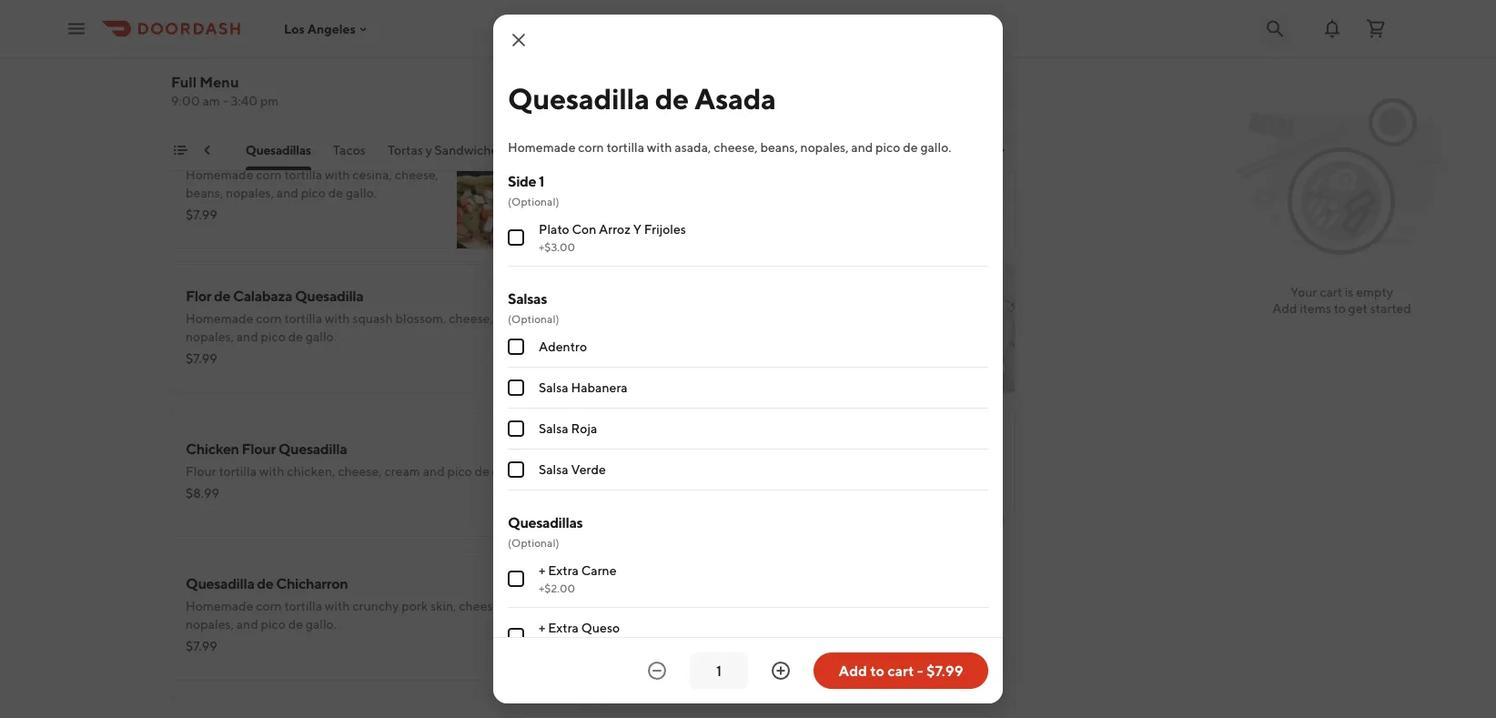 Task type: locate. For each thing, give the bounding box(es) containing it.
homemade inside quesadilla de asada dialog
[[508, 140, 576, 155]]

beans, inside the "quesadilla de asada homemade corn tortilla with asada, cheese, beans, nopales, and pico de gallo."
[[868, 455, 906, 470]]

cemitas button
[[591, 141, 639, 170]]

fruit
[[1044, 142, 1072, 158]]

salsa left verde
[[539, 462, 569, 477]]

0 vertical spatial quesadillas
[[171, 80, 274, 104]]

1 vertical spatial $8.99
[[186, 486, 219, 501]]

1 vertical spatial asada,
[[782, 455, 819, 470]]

salsa roja
[[539, 421, 597, 436]]

1 + from the top
[[539, 563, 546, 578]]

asada for quesadilla de asada
[[695, 81, 776, 115]]

gallo. inside quesadilla de asada dialog
[[921, 140, 952, 155]]

nopales,
[[801, 140, 849, 155], [226, 185, 274, 200], [186, 329, 234, 344], [908, 455, 956, 470], [186, 617, 234, 632]]

cheese,
[[714, 140, 758, 155], [395, 167, 439, 182], [449, 311, 493, 326], [821, 455, 866, 470], [338, 464, 382, 479], [459, 599, 503, 614]]

cart left is
[[1320, 285, 1343, 300]]

quesadilla
[[508, 81, 650, 115], [232, 143, 301, 161], [615, 143, 684, 161], [295, 287, 364, 305], [615, 431, 684, 448], [278, 440, 347, 457], [186, 575, 255, 592], [615, 575, 684, 592]]

cheese, inside quesadilla de chicharron homemade corn tortilla with crunchy pork skin, cheese, beans, nopales, and pico de gallo. $7.99
[[459, 599, 503, 614]]

quesadillas group
[[508, 513, 989, 718]]

with inside this dish features a quesadilla filled with the unique ingredient, huitlacoche. autogenerated by doordash. $7.99
[[820, 599, 846, 614]]

cesina,
[[353, 167, 392, 182]]

unique
[[870, 599, 911, 614]]

corn
[[578, 140, 604, 155], [256, 167, 282, 182], [256, 311, 282, 326], [686, 455, 712, 470], [256, 599, 282, 614]]

asada for quesadilla de asada homemade corn tortilla with asada, cheese, beans, nopales, and pico de gallo.
[[706, 431, 746, 448]]

0 vertical spatial flour
[[242, 440, 276, 457]]

3 salsa from the top
[[539, 462, 569, 477]]

drinks
[[930, 142, 967, 158]]

with inside the "quesadilla de asada homemade corn tortilla with asada, cheese, beans, nopales, and pico de gallo."
[[755, 455, 780, 470]]

to down unique at the right bottom of the page
[[871, 662, 885, 680]]

$8.99
[[615, 351, 649, 366], [186, 486, 219, 501]]

burritos button
[[178, 141, 224, 170]]

0 horizontal spatial asada,
[[675, 140, 711, 155]]

quesadilla inside dialog
[[508, 81, 650, 115]]

$8.99 up habanera
[[615, 351, 649, 366]]

+ right + extra queso option
[[539, 620, 546, 635]]

cart inside button
[[888, 662, 915, 680]]

$7.99 inside flor de calabaza quesadilla homemade corn tortilla with squash blossom, cheese, beans, nopales, and pico de gallo. $7.99 add
[[186, 351, 217, 366]]

scroll menu navigation left image
[[200, 143, 215, 158]]

0 vertical spatial extra
[[548, 563, 579, 578]]

1 horizontal spatial cart
[[1320, 285, 1343, 300]]

is
[[1345, 285, 1354, 300]]

+ extra carne +$2.00
[[539, 563, 617, 595]]

los
[[284, 21, 305, 36]]

quesadilla inside the "quesadilla de asada homemade corn tortilla with asada, cheese, beans, nopales, and pico de gallo."
[[615, 431, 684, 448]]

1 salsa from the top
[[539, 380, 569, 395]]

0 vertical spatial $8.99
[[615, 351, 649, 366]]

add
[[539, 216, 564, 231], [1273, 301, 1298, 316], [539, 360, 564, 375], [969, 360, 994, 375], [539, 504, 564, 519], [969, 648, 994, 663], [839, 662, 868, 680]]

empty
[[1357, 285, 1394, 300]]

pico inside cesina quesadilla homemade corn tortilla with cesina, cheese, beans, nopales, and pico de gallo. $7.99
[[301, 185, 326, 200]]

salsa
[[539, 380, 569, 395], [539, 421, 569, 436], [539, 462, 569, 477]]

beans, inside quesadilla de asada dialog
[[761, 140, 798, 155]]

1 extra from the top
[[548, 563, 579, 578]]

0 horizontal spatial cart
[[888, 662, 915, 680]]

9:00
[[171, 93, 200, 108]]

asada,
[[675, 140, 711, 155], [782, 455, 819, 470]]

flour
[[242, 440, 276, 457], [186, 464, 216, 479]]

extra inside + extra carne +$2.00
[[548, 563, 579, 578]]

0 vertical spatial to
[[1334, 301, 1346, 316]]

quesadilla de chicharron homemade corn tortilla with crunchy pork skin, cheese, beans, nopales, and pico de gallo. $7.99
[[186, 575, 543, 654]]

cream
[[385, 464, 421, 479]]

(optional) up +$2.00
[[508, 536, 560, 549]]

0 horizontal spatial -
[[223, 93, 228, 108]]

salsa for salsa roja
[[539, 421, 569, 436]]

cart
[[1320, 285, 1343, 300], [888, 662, 915, 680]]

add inside flor de calabaza quesadilla homemade corn tortilla with squash blossom, cheese, beans, nopales, and pico de gallo. $7.99 add
[[539, 360, 564, 375]]

0 items, open order cart image
[[1366, 18, 1387, 40]]

1 vertical spatial flour
[[186, 464, 216, 479]]

con
[[572, 222, 597, 237]]

and inside cesina quesadilla homemade corn tortilla with cesina, cheese, beans, nopales, and pico de gallo. $7.99
[[277, 185, 298, 200]]

salsas (optional)
[[508, 290, 560, 325]]

+ for + extra carne +$2.00
[[539, 563, 546, 578]]

1 (optional) from the top
[[508, 195, 560, 208]]

tortilla inside flor de calabaza quesadilla homemade corn tortilla with squash blossom, cheese, beans, nopales, and pico de gallo. $7.99 add
[[285, 311, 322, 326]]

pico inside flor de calabaza quesadilla homemade corn tortilla with squash blossom, cheese, beans, nopales, and pico de gallo. $7.99 add
[[261, 329, 286, 344]]

1 vertical spatial quesadillas
[[246, 142, 312, 158]]

None checkbox
[[508, 571, 524, 587]]

flour right chicken
[[242, 440, 276, 457]]

extra for queso
[[548, 620, 579, 635]]

none checkbox inside quesadillas group
[[508, 571, 524, 587]]

0 horizontal spatial flour
[[186, 464, 216, 479]]

full
[[171, 73, 197, 91]]

chicken flour quesadilla flour tortilla with chicken,  cheese, cream and pico de gallo. $8.99 add
[[186, 440, 564, 519]]

-
[[223, 93, 228, 108], [918, 662, 924, 680]]

asada
[[695, 81, 776, 115], [706, 431, 746, 448]]

0 vertical spatial (optional)
[[508, 195, 560, 208]]

beans,
[[761, 140, 798, 155], [186, 185, 223, 200], [496, 311, 533, 326], [868, 455, 906, 470], [506, 599, 543, 614]]

1 vertical spatial asada
[[706, 431, 746, 448]]

gallo. inside quesadilla de chicharron homemade corn tortilla with crunchy pork skin, cheese, beans, nopales, and pico de gallo. $7.99
[[306, 617, 337, 632]]

$7.99 inside cesina quesadilla homemade corn tortilla with cesina, cheese, beans, nopales, and pico de gallo. $7.99
[[186, 207, 217, 222]]

salsa left roja
[[539, 421, 569, 436]]

asada, inside quesadilla de asada dialog
[[675, 140, 711, 155]]

de inside cesina quesadilla homemade corn tortilla with cesina, cheese, beans, nopales, and pico de gallo. $7.99
[[328, 185, 343, 200]]

sandwiches
[[435, 142, 504, 158]]

tortilla inside quesadilla de asada dialog
[[607, 140, 645, 155]]

(optional) inside salsas group
[[508, 312, 560, 325]]

extra left queso
[[548, 620, 579, 635]]

side 1 (optional)
[[508, 173, 560, 208]]

ingredient,
[[913, 599, 976, 614]]

(optional) inside the quesadillas (optional)
[[508, 536, 560, 549]]

Salsa Habanera checkbox
[[508, 380, 524, 396]]

gallo.
[[921, 140, 952, 155], [346, 185, 377, 200], [306, 329, 337, 344], [492, 464, 523, 479], [660, 473, 691, 488], [306, 617, 337, 632]]

cheese, inside the "quesadilla de asada homemade corn tortilla with asada, cheese, beans, nopales, and pico de gallo."
[[821, 455, 866, 470]]

quesadilla de asada homemade corn tortilla with asada, cheese, beans, nopales, and pico de gallo.
[[615, 431, 981, 488]]

corn inside cesina quesadilla homemade corn tortilla with cesina, cheese, beans, nopales, and pico de gallo. $7.99
[[256, 167, 282, 182]]

add to cart - $7.99 button
[[814, 653, 989, 689]]

2 (optional) from the top
[[508, 312, 560, 325]]

corn inside quesadilla de asada dialog
[[578, 140, 604, 155]]

1 horizontal spatial -
[[918, 662, 924, 680]]

$7.99 inside add to cart - $7.99 button
[[927, 662, 964, 680]]

2 + from the top
[[539, 620, 546, 635]]

nopales, inside the "quesadilla de asada homemade corn tortilla with asada, cheese, beans, nopales, and pico de gallo."
[[908, 455, 956, 470]]

quesadilla inside chicken flour quesadilla flour tortilla with chicken,  cheese, cream and pico de gallo. $8.99 add
[[278, 440, 347, 457]]

close quesadilla de asada image
[[508, 29, 530, 51]]

plates button
[[872, 141, 908, 170]]

angeles
[[308, 21, 356, 36]]

and inside chicken flour quesadilla flour tortilla with chicken,  cheese, cream and pico de gallo. $8.99 add
[[423, 464, 445, 479]]

the
[[848, 599, 868, 614]]

nopales, inside quesadilla de asada dialog
[[801, 140, 849, 155]]

crunchy
[[353, 599, 399, 614]]

1 vertical spatial cart
[[888, 662, 915, 680]]

salsa right the salsa habanera checkbox
[[539, 380, 569, 395]]

2 vertical spatial salsa
[[539, 462, 569, 477]]

cesina
[[186, 143, 230, 161]]

extra up +$2.00
[[548, 563, 579, 578]]

tacos button
[[334, 141, 366, 170]]

memelas button
[[745, 141, 797, 170]]

0 vertical spatial -
[[223, 93, 228, 108]]

(optional) down 1
[[508, 195, 560, 208]]

asada inside dialog
[[695, 81, 776, 115]]

1 vertical spatial to
[[871, 662, 885, 680]]

2 salsa from the top
[[539, 421, 569, 436]]

harmony
[[989, 142, 1042, 158]]

tortilla inside cesina quesadilla homemade corn tortilla with cesina, cheese, beans, nopales, and pico de gallo. $7.99
[[285, 167, 322, 182]]

homemade
[[508, 140, 576, 155], [186, 167, 254, 182], [186, 311, 254, 326], [615, 455, 683, 470], [186, 599, 254, 614]]

and inside the "quesadilla de asada homemade corn tortilla with asada, cheese, beans, nopales, and pico de gallo."
[[959, 455, 981, 470]]

and
[[852, 140, 873, 155], [277, 185, 298, 200], [236, 329, 258, 344], [959, 455, 981, 470], [423, 464, 445, 479], [236, 617, 258, 632]]

corn inside quesadilla de chicharron homemade corn tortilla with crunchy pork skin, cheese, beans, nopales, and pico de gallo. $7.99
[[256, 599, 282, 614]]

2 vertical spatial quesadillas
[[508, 514, 583, 531]]

$8.99 down chicken
[[186, 486, 219, 501]]

quesadilla de asada dialog
[[493, 15, 1003, 718]]

flor de calabaza quesadilla homemade corn tortilla with squash blossom, cheese, beans, nopales, and pico de gallo. $7.99 add
[[186, 287, 564, 375]]

tortas y sandwiches button
[[388, 141, 504, 170]]

quesadillas inside group
[[508, 514, 583, 531]]

0 vertical spatial cart
[[1320, 285, 1343, 300]]

with inside cesina quesadilla homemade corn tortilla with cesina, cheese, beans, nopales, and pico de gallo. $7.99
[[325, 167, 350, 182]]

$7.99
[[186, 207, 217, 222], [615, 207, 647, 222], [186, 351, 217, 366], [186, 639, 217, 654], [615, 639, 647, 654], [927, 662, 964, 680]]

1 vertical spatial (optional)
[[508, 312, 560, 325]]

add to cart - $7.99
[[839, 662, 964, 680]]

(optional) for salsas
[[508, 312, 560, 325]]

$7.99 inside this dish features a quesadilla filled with the unique ingredient, huitlacoche. autogenerated by doordash. $7.99
[[615, 639, 647, 654]]

0 horizontal spatial $8.99
[[186, 486, 219, 501]]

+ inside + extra carne +$2.00
[[539, 563, 546, 578]]

homemade inside quesadilla de chicharron homemade corn tortilla with crunchy pork skin, cheese, beans, nopales, and pico de gallo. $7.99
[[186, 599, 254, 614]]

0 vertical spatial asada,
[[675, 140, 711, 155]]

this
[[615, 599, 639, 614]]

- right am
[[223, 93, 228, 108]]

(optional) down "salsas" on the left of the page
[[508, 312, 560, 325]]

None checkbox
[[508, 229, 524, 246]]

doordash.
[[797, 617, 858, 632]]

0 horizontal spatial to
[[871, 662, 885, 680]]

Current quantity is 1 number field
[[701, 661, 737, 681]]

al pastor flour quesadilla image
[[887, 264, 1016, 393]]

extra
[[548, 563, 579, 578], [548, 620, 579, 635]]

add inside quesadilla de asada dialog
[[839, 662, 868, 680]]

2 extra from the top
[[548, 620, 579, 635]]

with
[[647, 140, 672, 155], [325, 167, 350, 182], [325, 311, 350, 326], [755, 455, 780, 470], [259, 464, 285, 479], [325, 599, 350, 614], [820, 599, 846, 614]]

+ for + extra queso
[[539, 620, 546, 635]]

memelas
[[745, 142, 797, 158]]

and inside flor de calabaza quesadilla homemade corn tortilla with squash blossom, cheese, beans, nopales, and pico de gallo. $7.99 add
[[236, 329, 258, 344]]

salsas group
[[508, 289, 989, 491]]

cart down unique at the right bottom of the page
[[888, 662, 915, 680]]

0 vertical spatial asada
[[695, 81, 776, 115]]

3 (optional) from the top
[[508, 536, 560, 549]]

and inside quesadilla de asada dialog
[[852, 140, 873, 155]]

1 vertical spatial extra
[[548, 620, 579, 635]]

1 horizontal spatial asada,
[[782, 455, 819, 470]]

menu
[[200, 73, 239, 91]]

with inside quesadilla de chicharron homemade corn tortilla with crunchy pork skin, cheese, beans, nopales, and pico de gallo. $7.99
[[325, 599, 350, 614]]

- inside button
[[918, 662, 924, 680]]

1 vertical spatial salsa
[[539, 421, 569, 436]]

0 vertical spatial salsa
[[539, 380, 569, 395]]

1 horizontal spatial to
[[1334, 301, 1346, 316]]

pico inside quesadilla de asada dialog
[[876, 140, 901, 155]]

asada inside the "quesadilla de asada homemade corn tortilla with asada, cheese, beans, nopales, and pico de gallo."
[[706, 431, 746, 448]]

tortilla inside the "quesadilla de asada homemade corn tortilla with asada, cheese, beans, nopales, and pico de gallo."
[[714, 455, 752, 470]]

plato
[[539, 222, 570, 237]]

harmony fruit bar
[[989, 142, 1095, 158]]

filled
[[789, 599, 818, 614]]

0 vertical spatial +
[[539, 563, 546, 578]]

to left 'get'
[[1334, 301, 1346, 316]]

flour down chicken
[[186, 464, 216, 479]]

homemade inside cesina quesadilla homemade corn tortilla with cesina, cheese, beans, nopales, and pico de gallo. $7.99
[[186, 167, 254, 182]]

1 vertical spatial +
[[539, 620, 546, 635]]

1 vertical spatial -
[[918, 662, 924, 680]]

(optional) for quesadillas
[[508, 536, 560, 549]]

+ up +$2.00
[[539, 563, 546, 578]]

2 vertical spatial (optional)
[[508, 536, 560, 549]]

- down ingredient,
[[918, 662, 924, 680]]

corn inside the "quesadilla de asada homemade corn tortilla with asada, cheese, beans, nopales, and pico de gallo."
[[686, 455, 712, 470]]



Task type: describe. For each thing, give the bounding box(es) containing it.
flor
[[186, 287, 211, 305]]

cemitas
[[591, 142, 639, 158]]

extra for carne
[[548, 563, 579, 578]]

tacos
[[334, 142, 366, 158]]

sides button
[[819, 141, 850, 170]]

+$3.00
[[539, 240, 575, 253]]

quesadilla de asada
[[508, 81, 776, 115]]

gallo. inside cesina quesadilla homemade corn tortilla with cesina, cheese, beans, nopales, and pico de gallo. $7.99
[[346, 185, 377, 200]]

plates
[[872, 142, 908, 158]]

your
[[1291, 285, 1318, 300]]

gallo. inside the "quesadilla de asada homemade corn tortilla with asada, cheese, beans, nopales, and pico de gallo."
[[660, 473, 691, 488]]

items
[[1300, 301, 1332, 316]]

quesadilla
[[727, 599, 786, 614]]

beans, inside quesadilla de chicharron homemade corn tortilla with crunchy pork skin, cheese, beans, nopales, and pico de gallo. $7.99
[[506, 599, 543, 614]]

roja
[[571, 421, 597, 436]]

features
[[668, 599, 716, 614]]

salsa for salsa verde
[[539, 462, 569, 477]]

cesina quesadilla homemade corn tortilla with cesina, cheese, beans, nopales, and pico de gallo. $7.99
[[186, 143, 439, 222]]

tortas
[[388, 142, 424, 158]]

huitlacoche
[[706, 575, 784, 592]]

beans, inside flor de calabaza quesadilla homemade corn tortilla with squash blossom, cheese, beans, nopales, and pico de gallo. $7.99 add
[[496, 311, 533, 326]]

started
[[1371, 301, 1412, 316]]

+ Extra Queso checkbox
[[508, 628, 524, 645]]

by
[[780, 617, 795, 632]]

gallo. inside chicken flour quesadilla flour tortilla with chicken,  cheese, cream and pico de gallo. $8.99 add
[[492, 464, 523, 479]]

gallo. inside flor de calabaza quesadilla homemade corn tortilla with squash blossom, cheese, beans, nopales, and pico de gallo. $7.99 add
[[306, 329, 337, 344]]

quesadilla de huitlacoche
[[615, 575, 784, 592]]

homemade inside flor de calabaza quesadilla homemade corn tortilla with squash blossom, cheese, beans, nopales, and pico de gallo. $7.99 add
[[186, 311, 254, 326]]

quesadilla inside quesadilla de chicharron homemade corn tortilla with crunchy pork skin, cheese, beans, nopales, and pico de gallo. $7.99
[[186, 575, 255, 592]]

full menu 9:00 am - 3:40 pm
[[171, 73, 279, 108]]

Adentro checkbox
[[508, 339, 524, 355]]

burritos
[[178, 142, 224, 158]]

tinga
[[706, 143, 742, 161]]

cesina quesadilla image
[[457, 120, 586, 249]]

los angeles button
[[284, 21, 370, 36]]

scroll menu navigation right image
[[994, 143, 1009, 158]]

this dish features a quesadilla filled with the unique ingredient, huitlacoche. autogenerated by doordash. $7.99
[[615, 599, 976, 654]]

add button for $8.99
[[958, 353, 1005, 382]]

nopales, inside quesadilla de chicharron homemade corn tortilla with crunchy pork skin, cheese, beans, nopales, and pico de gallo. $7.99
[[186, 617, 234, 632]]

chicken
[[186, 440, 239, 457]]

add inside chicken flour quesadilla flour tortilla with chicken,  cheese, cream and pico de gallo. $8.99 add
[[539, 504, 564, 519]]

1
[[539, 173, 544, 190]]

to inside button
[[871, 662, 885, 680]]

chicharron
[[276, 575, 348, 592]]

squash
[[353, 311, 393, 326]]

1 horizontal spatial $8.99
[[615, 351, 649, 366]]

$7.99 inside quesadilla de chicharron homemade corn tortilla with crunchy pork skin, cheese, beans, nopales, and pico de gallo. $7.99
[[186, 639, 217, 654]]

decrease quantity by 1 image
[[646, 660, 668, 682]]

none checkbox inside side 1 group
[[508, 229, 524, 246]]

with inside quesadilla de asada dialog
[[647, 140, 672, 155]]

quesadillas (optional)
[[508, 514, 583, 549]]

blossom,
[[396, 311, 447, 326]]

y
[[426, 142, 433, 158]]

your cart is empty add items to get started
[[1273, 285, 1412, 316]]

cheese, inside cesina quesadilla homemade corn tortilla with cesina, cheese, beans, nopales, and pico de gallo. $7.99
[[395, 167, 439, 182]]

(optional) inside side 1 group
[[508, 195, 560, 208]]

dish
[[642, 599, 666, 614]]

mulitas button
[[526, 141, 569, 170]]

tortilla inside chicken flour quesadilla flour tortilla with chicken,  cheese, cream and pico de gallo. $8.99 add
[[219, 464, 257, 479]]

de inside chicken flour quesadilla flour tortilla with chicken,  cheese, cream and pico de gallo. $8.99 add
[[475, 464, 490, 479]]

open menu image
[[66, 18, 87, 40]]

plato con arroz y frijoles +$3.00
[[539, 222, 686, 253]]

salsas
[[508, 290, 547, 307]]

salsa habanera
[[539, 380, 628, 395]]

pm
[[260, 93, 279, 108]]

add button for flor de calabaza quesadilla
[[528, 353, 575, 382]]

Salsa Verde checkbox
[[508, 462, 524, 478]]

homemade inside the "quesadilla de asada homemade corn tortilla with asada, cheese, beans, nopales, and pico de gallo."
[[615, 455, 683, 470]]

+$2.00
[[539, 582, 575, 595]]

y
[[633, 222, 642, 237]]

tortilla inside quesadilla de chicharron homemade corn tortilla with crunchy pork skin, cheese, beans, nopales, and pico de gallo. $7.99
[[285, 599, 322, 614]]

bar
[[1075, 142, 1095, 158]]

Salsa Roja checkbox
[[508, 421, 524, 437]]

asada, inside the "quesadilla de asada homemade corn tortilla with asada, cheese, beans, nopales, and pico de gallo."
[[782, 455, 819, 470]]

cheese, inside quesadilla de asada dialog
[[714, 140, 758, 155]]

salsa for salsa habanera
[[539, 380, 569, 395]]

pico inside quesadilla de chicharron homemade corn tortilla with crunchy pork skin, cheese, beans, nopales, and pico de gallo. $7.99
[[261, 617, 286, 632]]

pico inside chicken flour quesadilla flour tortilla with chicken,  cheese, cream and pico de gallo. $8.99 add
[[447, 464, 472, 479]]

get
[[1349, 301, 1368, 316]]

1 horizontal spatial flour
[[242, 440, 276, 457]]

side
[[508, 173, 536, 190]]

pico inside the "quesadilla de asada homemade corn tortilla with asada, cheese, beans, nopales, and pico de gallo."
[[615, 473, 640, 488]]

los angeles
[[284, 21, 356, 36]]

cheese, inside chicken flour quesadilla flour tortilla with chicken,  cheese, cream and pico de gallo. $8.99 add
[[338, 464, 382, 479]]

quesadilla inside flor de calabaza quesadilla homemade corn tortilla with squash blossom, cheese, beans, nopales, and pico de gallo. $7.99 add
[[295, 287, 364, 305]]

add inside the your cart is empty add items to get started
[[1273, 301, 1298, 316]]

sides
[[819, 142, 850, 158]]

mulitas
[[526, 142, 569, 158]]

a
[[718, 599, 725, 614]]

nopales, inside flor de calabaza quesadilla homemade corn tortilla with squash blossom, cheese, beans, nopales, and pico de gallo. $7.99 add
[[186, 329, 234, 344]]

with inside chicken flour quesadilla flour tortilla with chicken,  cheese, cream and pico de gallo. $8.99 add
[[259, 464, 285, 479]]

increase quantity by 1 image
[[770, 660, 792, 682]]

beans, inside cesina quesadilla homemade corn tortilla with cesina, cheese, beans, nopales, and pico de gallo. $7.99
[[186, 185, 223, 200]]

cheese, inside flor de calabaza quesadilla homemade corn tortilla with squash blossom, cheese, beans, nopales, and pico de gallo. $7.99 add
[[449, 311, 493, 326]]

salsa verde
[[539, 462, 606, 477]]

drinks button
[[930, 141, 967, 170]]

chicken,
[[287, 464, 335, 479]]

notification bell image
[[1322, 18, 1344, 40]]

with inside flor de calabaza quesadilla homemade corn tortilla with squash blossom, cheese, beans, nopales, and pico de gallo. $7.99 add
[[325, 311, 350, 326]]

quesadilla inside cesina quesadilla homemade corn tortilla with cesina, cheese, beans, nopales, and pico de gallo. $7.99
[[232, 143, 301, 161]]

skin,
[[431, 599, 457, 614]]

Item Search search field
[[754, 86, 1001, 106]]

arroz
[[599, 222, 631, 237]]

huaraches
[[661, 142, 723, 158]]

and inside quesadilla de chicharron homemade corn tortilla with crunchy pork skin, cheese, beans, nopales, and pico de gallo. $7.99
[[236, 617, 258, 632]]

corn inside flor de calabaza quesadilla homemade corn tortilla with squash blossom, cheese, beans, nopales, and pico de gallo. $7.99 add
[[256, 311, 282, 326]]

side 1 group
[[508, 171, 989, 267]]

huaraches button
[[661, 141, 723, 170]]

habanera
[[571, 380, 628, 395]]

add button for chicken flour quesadilla
[[528, 497, 575, 526]]

verde
[[571, 462, 606, 477]]

harmony fruit bar button
[[989, 141, 1095, 170]]

pork
[[402, 599, 428, 614]]

am
[[203, 93, 220, 108]]

quesadilla de tinga
[[615, 143, 742, 161]]

autogenerated
[[689, 617, 778, 632]]

cart inside the your cart is empty add items to get started
[[1320, 285, 1343, 300]]

3:40
[[231, 93, 258, 108]]

carne
[[581, 563, 617, 578]]

calabaza
[[233, 287, 292, 305]]

to inside the your cart is empty add items to get started
[[1334, 301, 1346, 316]]

queso
[[581, 620, 620, 635]]

huitlacoche.
[[615, 617, 687, 632]]

$8.99 inside chicken flour quesadilla flour tortilla with chicken,  cheese, cream and pico de gallo. $8.99 add
[[186, 486, 219, 501]]

tortas y sandwiches
[[388, 142, 504, 158]]

frijoles
[[644, 222, 686, 237]]

+ extra queso
[[539, 620, 620, 635]]

nopales, inside cesina quesadilla homemade corn tortilla with cesina, cheese, beans, nopales, and pico de gallo. $7.99
[[226, 185, 274, 200]]

- inside full menu 9:00 am - 3:40 pm
[[223, 93, 228, 108]]



Task type: vqa. For each thing, say whether or not it's contained in the screenshot.
the left the Bark
no



